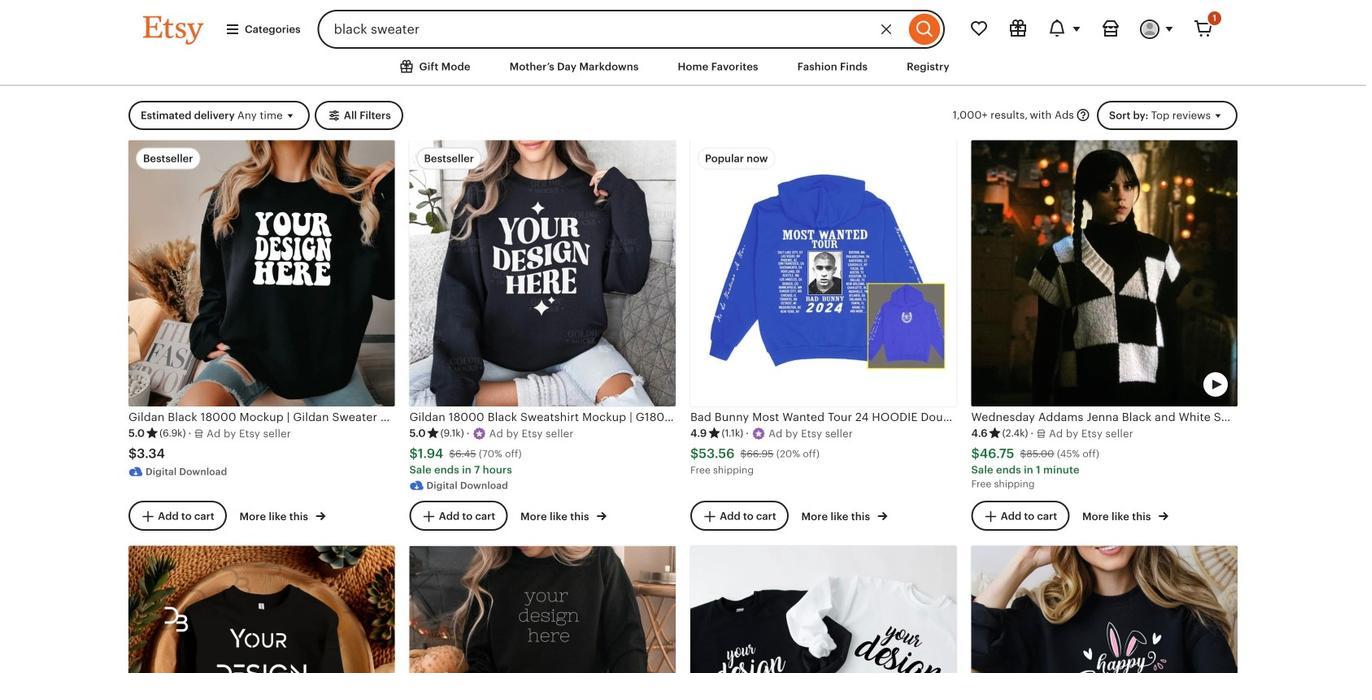 Task type: describe. For each thing, give the bounding box(es) containing it.
gildan black 18000 mockup | gildan sweater mock up | oversized sweatshirt model mockup | front gildan black g180 mockup | cozy boho chic image
[[128, 140, 395, 406]]

4.9 star rating with 1.1k reviews image
[[690, 426, 743, 441]]

5.0 star rating with 6.9k reviews image
[[128, 426, 186, 441]]

product video element
[[971, 140, 1238, 406]]

wednesday addams jenna black and white sweater vest oversize blocked sweater gothic chequered rock outfit 90's punk clothing women image
[[971, 140, 1238, 406]]

gildan 18000 black sweatshirt mockup | g180 black crewneck mockup | model mock | gildan 18000 black sweater | cozy oversized simple mockup image
[[409, 140, 676, 406]]

5.0 star rating with 9.1k reviews image
[[409, 426, 464, 441]]

Search for anything text field
[[318, 10, 905, 49]]



Task type: locate. For each thing, give the bounding box(es) containing it.
bad bunny most wanted tour 24 hoodie double sided and sleeves concert merch sweater blue brown black image
[[690, 140, 957, 406]]

menu bar
[[0, 0, 1366, 86], [114, 49, 1252, 86]]

happy easter bunny sweatshirts, women easter hoodie, cute easter sweater for girls, kids happy easter sweater, bunny sweater vlb243 image
[[971, 546, 1238, 673]]

gildan 18000 black mockup gildan black crewneck mock up flat lay gildan 18000 sweater trendy mockup black sweater mockup unisex boho mockups image
[[128, 546, 395, 673]]

18000 black sweater mockup| gildan 18000 mockup| sweater mockup| model mockups| image
[[409, 546, 676, 673]]

4.6 star rating with 2.4k reviews image
[[971, 426, 1028, 441]]

None search field
[[318, 10, 945, 49]]

black white sweater mockup gildan 18000 mr mrs mockup gildan bride groom sweatshirt mockup stock photo svg mockup jpg digital download image
[[690, 546, 957, 673]]

banner
[[114, 0, 1252, 49]]



Task type: vqa. For each thing, say whether or not it's contained in the screenshot.
Knitting Pattern For Women
no



